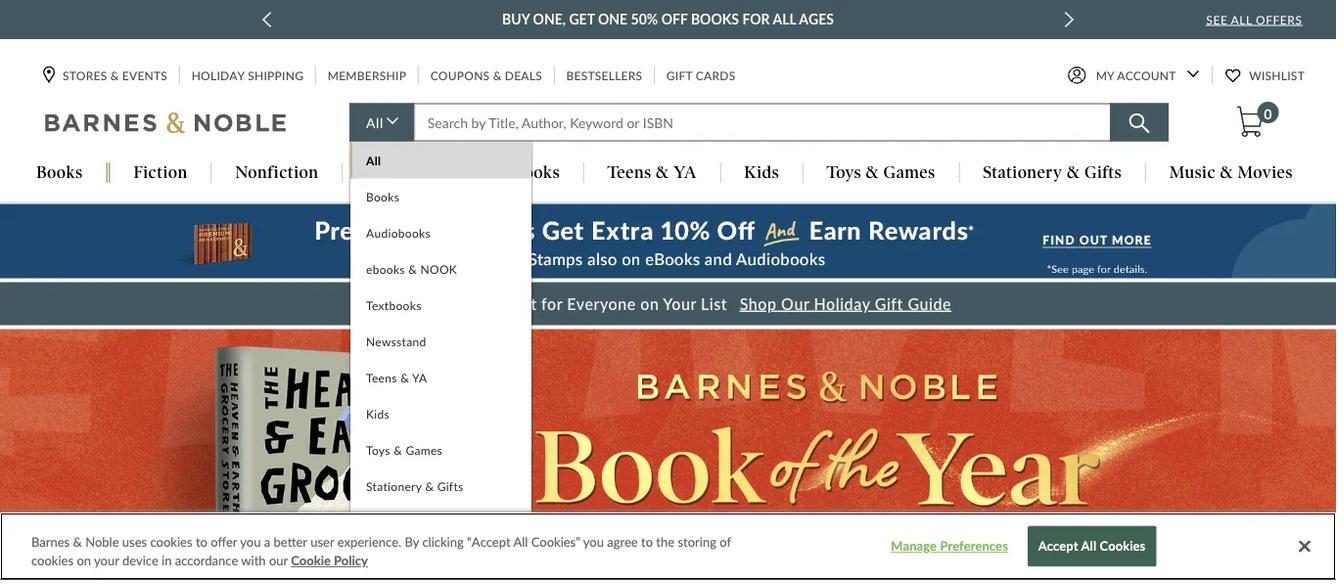 Task type: locate. For each thing, give the bounding box(es) containing it.
music inside button
[[1170, 163, 1216, 183]]

teens down newsstand
[[366, 371, 397, 385]]

cookies"
[[532, 534, 581, 550]]

fiction
[[134, 163, 188, 183]]

1 vertical spatial games
[[406, 444, 443, 458]]

all right accept
[[1082, 539, 1097, 555]]

1 vertical spatial gifts
[[437, 480, 464, 494]]

main content
[[0, 203, 1337, 581]]

stationery & gifts
[[984, 163, 1123, 183], [366, 480, 464, 494]]

1 vertical spatial stationery
[[366, 480, 422, 494]]

ya
[[674, 163, 697, 183], [412, 371, 427, 385]]

gifts up movies & tv link
[[437, 480, 464, 494]]

gifts down my
[[1085, 163, 1123, 183]]

0 vertical spatial kids
[[745, 163, 780, 183]]

1 vertical spatial kids
[[366, 407, 390, 422]]

books for books link
[[366, 190, 400, 204]]

all link down membership link
[[350, 103, 415, 142]]

1 vertical spatial cookies
[[31, 553, 74, 569]]

0 vertical spatial stationery
[[984, 163, 1063, 183]]

kids down search by title, author, keyword or isbn text box
[[745, 163, 780, 183]]

membership link
[[326, 66, 409, 84]]

0 horizontal spatial ya
[[412, 371, 427, 385]]

toys right kids button
[[827, 163, 862, 183]]

games for toys & games button
[[884, 163, 936, 183]]

shipping
[[248, 68, 304, 82]]

stationery & gifts inside button
[[984, 163, 1123, 183]]

kids inside button
[[745, 163, 780, 183]]

tv
[[421, 516, 436, 530]]

gifts inside button
[[1085, 163, 1123, 183]]

audiobooks for audiobooks button
[[469, 163, 560, 183]]

holiday left shipping
[[192, 68, 245, 82]]

0 horizontal spatial toys & games
[[366, 444, 443, 458]]

& for toys & games button
[[866, 163, 880, 183]]

audiobooks up ebooks
[[366, 226, 431, 240]]

deals
[[505, 68, 543, 82]]

0 horizontal spatial holiday
[[192, 68, 245, 82]]

all link up audiobooks link
[[351, 142, 532, 179]]

2 to from the left
[[642, 534, 653, 550]]

movies & tv link
[[351, 505, 532, 541]]

1 horizontal spatial stationery & gifts
[[984, 163, 1123, 183]]

1 vertical spatial books
[[36, 163, 83, 183]]

1 horizontal spatial cookies
[[150, 534, 193, 550]]

the left "storing"
[[657, 534, 675, 550]]

1 horizontal spatial games
[[884, 163, 936, 183]]

audiobooks for audiobooks link
[[366, 226, 431, 240]]

1 horizontal spatial ya
[[674, 163, 697, 183]]

movies down cart icon
[[1238, 163, 1294, 183]]

manage preferences button
[[889, 528, 1011, 566]]

cookies up in
[[150, 534, 193, 550]]

audiobooks up audiobooks link
[[469, 163, 560, 183]]

audiobooks link
[[351, 215, 532, 251]]

0 vertical spatial stationery & gifts
[[984, 163, 1123, 183]]

1 horizontal spatial music
[[1170, 163, 1216, 183]]

toys up stationery & gifts link
[[366, 444, 391, 458]]

0 horizontal spatial movies
[[366, 516, 406, 530]]

0 horizontal spatial gifts
[[437, 480, 464, 494]]

kids up toys & games link
[[366, 407, 390, 422]]

see all offers
[[1207, 12, 1303, 26]]

music
[[1170, 163, 1216, 183], [366, 552, 399, 567]]

stationery & gifts for stationery & gifts link
[[366, 480, 464, 494]]

0 vertical spatial all link
[[350, 103, 415, 142]]

on inside barnes & noble uses cookies to offer you a better user experience. by clicking "accept all cookies" you agree to the storing of cookies on your device in accordance with our
[[77, 553, 91, 569]]

ya up premium members get extra 10% off and earn rewards! new stamps also on ebooks and audiobooks.  find out more image
[[674, 163, 697, 183]]

stationery for stationery & gifts button at right top
[[984, 163, 1063, 183]]

0 vertical spatial cookies
[[150, 534, 193, 550]]

for left the everyone
[[542, 294, 563, 313]]

all right "accept
[[514, 534, 528, 550]]

&
[[110, 68, 119, 82], [493, 68, 502, 82], [656, 163, 670, 183], [866, 163, 880, 183], [1067, 163, 1081, 183], [1221, 163, 1234, 183], [409, 262, 417, 277], [401, 371, 409, 385], [394, 444, 403, 458], [425, 480, 434, 494], [409, 516, 418, 530], [73, 534, 82, 550]]

1 horizontal spatial toys
[[827, 163, 862, 183]]

& for teens & ya button
[[656, 163, 670, 183]]

audiobooks button
[[445, 163, 584, 185]]

movies
[[1238, 163, 1294, 183], [366, 516, 406, 530]]

0 horizontal spatial teens
[[366, 371, 397, 385]]

toys for toys & games link
[[366, 444, 391, 458]]

gift right perfect in the left of the page
[[509, 294, 537, 313]]

of
[[720, 534, 731, 550]]

nonfiction
[[235, 163, 319, 183]]

& inside button
[[1067, 163, 1081, 183]]

1 vertical spatial teens & ya
[[366, 371, 427, 385]]

for
[[743, 11, 770, 27], [542, 294, 563, 313]]

0 horizontal spatial you
[[240, 534, 261, 550]]

a
[[264, 534, 271, 550]]

0 vertical spatial gifts
[[1085, 163, 1123, 183]]

buy one, get one 50% off books for all ages link
[[502, 8, 834, 31]]

my
[[1097, 68, 1115, 82]]

your
[[663, 294, 697, 313]]

gifts for stationery & gifts link
[[437, 480, 464, 494]]

1 horizontal spatial teens
[[608, 163, 652, 183]]

barnes
[[31, 534, 70, 550]]

0 horizontal spatial music
[[366, 552, 399, 567]]

to up accordance
[[196, 534, 208, 550]]

1 horizontal spatial the
[[657, 534, 675, 550]]

& for music & movies button
[[1221, 163, 1234, 183]]

ebooks & nook link
[[351, 251, 532, 287]]

noble
[[85, 534, 119, 550]]

0 horizontal spatial on
[[77, 553, 91, 569]]

1 vertical spatial music
[[366, 552, 399, 567]]

toys & games inside button
[[827, 163, 936, 183]]

0 horizontal spatial games
[[406, 444, 443, 458]]

the inside main content
[[422, 294, 446, 313]]

0 vertical spatial toys & games
[[827, 163, 936, 183]]

teens & ya
[[608, 163, 697, 183], [366, 371, 427, 385]]

search image
[[1130, 113, 1150, 134]]

1 horizontal spatial audiobooks
[[469, 163, 560, 183]]

0 vertical spatial teens
[[608, 163, 652, 183]]

find
[[385, 294, 417, 313]]

shop
[[740, 294, 777, 313]]

you left a
[[240, 534, 261, 550]]

2 horizontal spatial books
[[691, 11, 739, 27]]

1 vertical spatial for
[[542, 294, 563, 313]]

storing
[[678, 534, 717, 550]]

1 horizontal spatial movies
[[1238, 163, 1294, 183]]

ya up the kids 'link' at left bottom
[[412, 371, 427, 385]]

1 horizontal spatial holiday
[[814, 294, 871, 313]]

1 vertical spatial all link
[[351, 142, 532, 179]]

2 you from the left
[[584, 534, 604, 550]]

accept all cookies
[[1039, 539, 1146, 555]]

audiobooks inside audiobooks link
[[366, 226, 431, 240]]

stationery inside button
[[984, 163, 1063, 183]]

the right find
[[422, 294, 446, 313]]

0 horizontal spatial the
[[422, 294, 446, 313]]

on
[[641, 294, 660, 313], [77, 553, 91, 569]]

0 vertical spatial toys
[[827, 163, 862, 183]]

teens & ya down newsstand
[[366, 371, 427, 385]]

0 vertical spatial movies
[[1238, 163, 1294, 183]]

all link
[[350, 103, 415, 142], [351, 142, 532, 179]]

0 vertical spatial on
[[641, 294, 660, 313]]

toys & games for toys & games link
[[366, 444, 443, 458]]

music for music & movies
[[1170, 163, 1216, 183]]

cookies down barnes
[[31, 553, 74, 569]]

the inside barnes & noble uses cookies to offer you a better user experience. by clicking "accept all cookies" you agree to the storing of cookies on your device in accordance with our
[[657, 534, 675, 550]]

better
[[274, 534, 307, 550]]

1 vertical spatial toys
[[366, 444, 391, 458]]

fiction button
[[110, 163, 211, 185]]

1 vertical spatial audiobooks
[[366, 226, 431, 240]]

barnes & noble uses cookies to offer you a better user experience. by clicking "accept all cookies" you agree to the storing of cookies on your device in accordance with our
[[31, 534, 731, 569]]

0 vertical spatial for
[[743, 11, 770, 27]]

toys & games
[[827, 163, 936, 183], [366, 444, 443, 458]]

holiday shipping
[[192, 68, 304, 82]]

teens inside button
[[608, 163, 652, 183]]

gifts for stationery & gifts button at right top
[[1085, 163, 1123, 183]]

0 horizontal spatial books
[[36, 163, 83, 183]]

ya inside button
[[674, 163, 697, 183]]

to right agree
[[642, 534, 653, 550]]

holiday right our in the bottom right of the page
[[814, 294, 871, 313]]

main content containing find the perfect gift for everyone on your list
[[0, 203, 1337, 581]]

books
[[691, 11, 739, 27], [36, 163, 83, 183], [366, 190, 400, 204]]

for inside buy one, get one 50% off books for all ages link
[[743, 11, 770, 27]]

for left ages
[[743, 11, 770, 27]]

1 vertical spatial the
[[657, 534, 675, 550]]

0 vertical spatial audiobooks
[[469, 163, 560, 183]]

gifts
[[1085, 163, 1123, 183], [437, 480, 464, 494]]

toys & games button
[[804, 163, 960, 185]]

& for stationery & gifts link
[[425, 480, 434, 494]]

1 horizontal spatial kids
[[745, 163, 780, 183]]

1 horizontal spatial teens & ya
[[608, 163, 697, 183]]

1 vertical spatial ya
[[412, 371, 427, 385]]

1 vertical spatial teens
[[366, 371, 397, 385]]

0 vertical spatial music
[[1170, 163, 1216, 183]]

toys for toys & games button
[[827, 163, 862, 183]]

all up books link
[[366, 154, 381, 168]]

the
[[422, 294, 446, 313], [657, 534, 675, 550]]

0 horizontal spatial cookies
[[31, 553, 74, 569]]

gift left cards
[[667, 68, 693, 82]]

1 vertical spatial stationery & gifts
[[366, 480, 464, 494]]

1 vertical spatial on
[[77, 553, 91, 569]]

music & movies button
[[1147, 163, 1317, 185]]

games inside button
[[884, 163, 936, 183]]

toys
[[827, 163, 862, 183], [366, 444, 391, 458]]

1 vertical spatial movies
[[366, 516, 406, 530]]

kids inside 'link'
[[366, 407, 390, 422]]

0 horizontal spatial to
[[196, 534, 208, 550]]

0 horizontal spatial stationery & gifts
[[366, 480, 464, 494]]

cookies
[[150, 534, 193, 550], [31, 553, 74, 569]]

1 vertical spatial toys & games
[[366, 444, 443, 458]]

you left agree
[[584, 534, 604, 550]]

teens & ya button
[[584, 163, 721, 185]]

kids
[[745, 163, 780, 183], [366, 407, 390, 422]]

2 vertical spatial books
[[366, 190, 400, 204]]

movies & tv
[[366, 516, 436, 530]]

teens & ya inside button
[[608, 163, 697, 183]]

1 horizontal spatial toys & games
[[827, 163, 936, 183]]

cart image
[[1237, 106, 1264, 138]]

0 horizontal spatial kids
[[366, 407, 390, 422]]

buy
[[502, 11, 530, 27]]

events
[[122, 68, 168, 82]]

previous slide / item image
[[262, 12, 272, 27]]

1 horizontal spatial gifts
[[1085, 163, 1123, 183]]

ebooks button
[[343, 163, 445, 185]]

0 horizontal spatial stationery
[[366, 480, 422, 494]]

1 horizontal spatial for
[[743, 11, 770, 27]]

all left ages
[[773, 11, 797, 27]]

all right the see
[[1232, 12, 1253, 26]]

0 vertical spatial teens & ya
[[608, 163, 697, 183]]

teens up premium members get extra 10% off and earn rewards! new stamps also on ebooks and audiobooks.  find out more image
[[608, 163, 652, 183]]

toys inside button
[[827, 163, 862, 183]]

by
[[405, 534, 419, 550]]

None field
[[415, 103, 1112, 142]]

1 horizontal spatial books
[[366, 190, 400, 204]]

cookies
[[1100, 539, 1146, 555]]

0 horizontal spatial audiobooks
[[366, 226, 431, 240]]

teens & ya up premium members get extra 10% off and earn rewards! new stamps also on ebooks and audiobooks.  find out more image
[[608, 163, 697, 183]]

50%
[[631, 11, 658, 27]]

to
[[196, 534, 208, 550], [642, 534, 653, 550]]

off
[[662, 11, 688, 27]]

0 vertical spatial ya
[[674, 163, 697, 183]]

you
[[240, 534, 261, 550], [584, 534, 604, 550]]

audiobooks inside audiobooks button
[[469, 163, 560, 183]]

0 horizontal spatial teens & ya
[[366, 371, 427, 385]]

holiday
[[192, 68, 245, 82], [814, 294, 871, 313]]

music for music
[[366, 552, 399, 567]]

user image
[[1068, 66, 1087, 85]]

gift left guide
[[875, 294, 904, 313]]

books inside button
[[36, 163, 83, 183]]

my account button
[[1068, 66, 1200, 85]]

stationery
[[984, 163, 1063, 183], [366, 480, 422, 494]]

1 horizontal spatial you
[[584, 534, 604, 550]]

stores & events link
[[43, 66, 170, 84]]

user
[[311, 534, 334, 550]]

0 vertical spatial games
[[884, 163, 936, 183]]

1 horizontal spatial stationery
[[984, 163, 1063, 183]]

1 horizontal spatial to
[[642, 534, 653, 550]]

0 horizontal spatial toys
[[366, 444, 391, 458]]

our
[[782, 294, 810, 313]]

0 vertical spatial holiday
[[192, 68, 245, 82]]

movies up experience.
[[366, 516, 406, 530]]

teens & ya for teens & ya link
[[366, 371, 427, 385]]

0 vertical spatial the
[[422, 294, 446, 313]]



Task type: describe. For each thing, give the bounding box(es) containing it.
1 horizontal spatial on
[[641, 294, 660, 313]]

cookie
[[291, 553, 331, 569]]

wishlist
[[1250, 68, 1306, 82]]

logo image
[[45, 111, 288, 138]]

textbooks link
[[351, 287, 532, 324]]

kids for the kids 'link' at left bottom
[[366, 407, 390, 422]]

next slide / item image
[[1065, 12, 1075, 27]]

our
[[269, 553, 288, 569]]

cards
[[696, 68, 736, 82]]

teens for teens & ya link
[[366, 371, 397, 385]]

policy
[[334, 553, 368, 569]]

& inside barnes & noble uses cookies to offer you a better user experience. by clicking "accept all cookies" you agree to the storing of cookies on your device in accordance with our
[[73, 534, 82, 550]]

see
[[1207, 12, 1229, 26]]

everyone
[[567, 294, 636, 313]]

toys & games for toys & games button
[[827, 163, 936, 183]]

teens & ya link
[[351, 360, 532, 396]]

ebooks & nook
[[366, 262, 457, 277]]

& inside "link"
[[110, 68, 119, 82]]

premium members get extra 10% off and earn rewards! new stamps also on ebooks and audiobooks.  find out more image
[[0, 204, 1337, 279]]

& for movies & tv link
[[409, 516, 418, 530]]

list
[[701, 294, 728, 313]]

holiday inside 'link'
[[192, 68, 245, 82]]

kids for kids button
[[745, 163, 780, 183]]

find the perfect gift for everyone on your list shop our holiday gift guide
[[385, 294, 952, 313]]

toys & games link
[[351, 432, 532, 469]]

cookie policy
[[291, 553, 368, 569]]

0 vertical spatial books
[[691, 11, 739, 27]]

ages
[[799, 11, 834, 27]]

bestsellers
[[567, 68, 643, 82]]

preferences
[[941, 539, 1009, 555]]

gift cards
[[667, 68, 736, 82]]

wishlist link
[[1226, 66, 1307, 84]]

music & movies
[[1170, 163, 1294, 183]]

cookie policy link
[[291, 552, 368, 571]]

kids link
[[351, 396, 532, 432]]

1 you from the left
[[240, 534, 261, 550]]

gift cards link
[[665, 66, 738, 84]]

1 vertical spatial holiday
[[814, 294, 871, 313]]

clicking
[[422, 534, 464, 550]]

music link
[[351, 541, 532, 577]]

uses
[[122, 534, 147, 550]]

stationery for stationery & gifts link
[[366, 480, 422, 494]]

books for books button
[[36, 163, 83, 183]]

holiday shipping link
[[190, 66, 306, 84]]

& for ebooks & nook link
[[409, 262, 417, 277]]

privacy alert dialog
[[0, 513, 1337, 581]]

device
[[122, 553, 158, 569]]

membership
[[328, 68, 407, 82]]

experience.
[[338, 534, 402, 550]]

newsstand link
[[351, 324, 532, 360]]

coupons & deals link
[[429, 66, 544, 84]]

with
[[241, 553, 266, 569]]

ebooks
[[366, 163, 421, 183]]

nook
[[421, 262, 457, 277]]

books button
[[13, 163, 106, 185]]

kids button
[[721, 163, 803, 185]]

offer
[[211, 534, 237, 550]]

manage
[[892, 539, 937, 555]]

ya for teens & ya button
[[674, 163, 697, 183]]

0 horizontal spatial gift
[[509, 294, 537, 313]]

& for coupons & deals link on the left top of page
[[493, 68, 502, 82]]

my account
[[1097, 68, 1177, 82]]

all inside button
[[1082, 539, 1097, 555]]

guide
[[908, 294, 952, 313]]

accept
[[1039, 539, 1079, 555]]

get
[[569, 11, 595, 27]]

one
[[598, 11, 628, 27]]

& for stationery & gifts button at right top
[[1067, 163, 1081, 183]]

buy one, get one 50% off books for all ages
[[502, 11, 834, 27]]

manage preferences
[[892, 539, 1009, 555]]

1 horizontal spatial gift
[[667, 68, 693, 82]]

1 to from the left
[[196, 534, 208, 550]]

games for toys & games link
[[406, 444, 443, 458]]

agree
[[607, 534, 638, 550]]

nonfiction button
[[212, 163, 342, 185]]

account
[[1118, 68, 1177, 82]]

"accept
[[467, 534, 511, 550]]

& for teens & ya link
[[401, 371, 409, 385]]

perfect
[[450, 294, 504, 313]]

2 horizontal spatial gift
[[875, 294, 904, 313]]

stores & events
[[63, 68, 168, 82]]

coupons
[[431, 68, 490, 82]]

your
[[94, 553, 119, 569]]

books link
[[351, 179, 532, 215]]

one,
[[533, 11, 566, 27]]

coupons & deals
[[431, 68, 543, 82]]

& for toys & games link
[[394, 444, 403, 458]]

ya for teens & ya link
[[412, 371, 427, 385]]

stationery & gifts button
[[960, 163, 1146, 185]]

teens & ya for teens & ya button
[[608, 163, 697, 183]]

stationery & gifts for stationery & gifts button at right top
[[984, 163, 1123, 183]]

offers
[[1257, 12, 1303, 26]]

movies inside button
[[1238, 163, 1294, 183]]

see all offers link
[[1207, 12, 1303, 26]]

ebooks
[[366, 262, 405, 277]]

bestsellers link
[[565, 66, 645, 84]]

0
[[1265, 105, 1273, 122]]

0 horizontal spatial for
[[542, 294, 563, 313]]

accordance
[[175, 553, 238, 569]]

in
[[162, 553, 172, 569]]

accept all cookies button
[[1028, 527, 1157, 567]]

all down membership link
[[366, 114, 384, 131]]

stores
[[63, 68, 107, 82]]

Search by Title, Author, Keyword or ISBN text field
[[415, 103, 1112, 142]]

stationery & gifts link
[[351, 469, 532, 505]]

teens for teens & ya button
[[608, 163, 652, 183]]

textbooks
[[366, 299, 422, 313]]

0 button
[[1235, 102, 1280, 139]]

down arrow image
[[1188, 70, 1200, 78]]

all inside barnes & noble uses cookies to offer you a better user experience. by clicking "accept all cookies" you agree to the storing of cookies on your device in accordance with our
[[514, 534, 528, 550]]



Task type: vqa. For each thing, say whether or not it's contained in the screenshot.
the topmost audiobooks
yes



